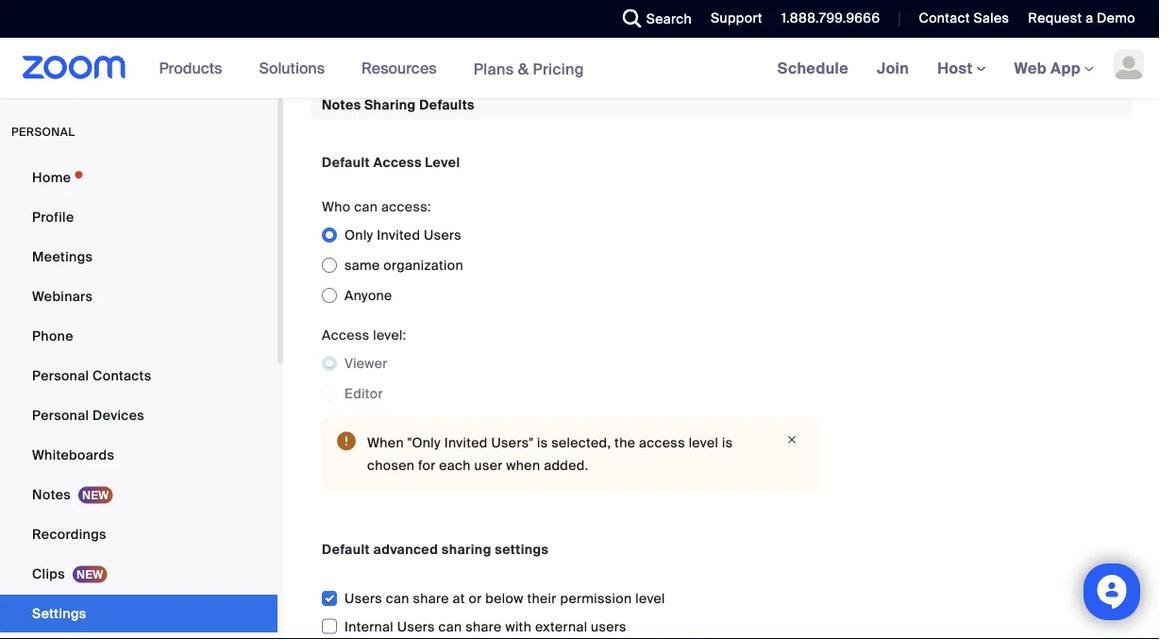 Task type: vqa. For each thing, say whether or not it's contained in the screenshot.
first Personal from the bottom of the Personal Menu MENU
yes



Task type: locate. For each thing, give the bounding box(es) containing it.
level right access
[[689, 434, 719, 451]]

personal menu menu
[[0, 159, 278, 639]]

access level: option group
[[322, 348, 819, 409]]

web app button
[[1015, 58, 1095, 78]]

profile picture image
[[1114, 49, 1145, 79]]

0 horizontal spatial can
[[354, 198, 378, 215]]

1 vertical spatial default
[[322, 540, 370, 558]]

is left close image at bottom right
[[722, 434, 733, 451]]

default for default access level
[[322, 153, 370, 171]]

"only
[[408, 434, 441, 451]]

request
[[1029, 9, 1083, 27]]

share left at
[[413, 590, 449, 608]]

0 vertical spatial users
[[424, 226, 462, 243]]

notes link
[[0, 476, 278, 514]]

0 vertical spatial level
[[689, 434, 719, 451]]

is up 'when'
[[537, 434, 548, 451]]

same
[[345, 256, 380, 274]]

1 horizontal spatial invited
[[444, 434, 488, 451]]

1 vertical spatial can
[[386, 590, 410, 608]]

support link
[[697, 0, 768, 38], [711, 9, 763, 27]]

notes inside personal menu menu
[[32, 486, 71, 503]]

1 horizontal spatial can
[[386, 590, 410, 608]]

phone link
[[0, 317, 278, 355]]

0 vertical spatial notes
[[322, 96, 361, 113]]

0 vertical spatial personal
[[32, 367, 89, 384]]

organization
[[384, 256, 464, 274]]

1 vertical spatial level
[[636, 590, 666, 608]]

notes left sharing
[[322, 96, 361, 113]]

default left 'advanced' at the left of page
[[322, 540, 370, 558]]

a
[[1086, 9, 1094, 27]]

web
[[1015, 58, 1047, 78]]

1 vertical spatial access
[[322, 326, 370, 344]]

each
[[439, 456, 471, 474]]

their
[[527, 590, 557, 608]]

is
[[537, 434, 548, 451], [722, 434, 733, 451]]

1.888.799.9666 button
[[768, 0, 885, 38], [782, 9, 881, 27]]

below
[[486, 590, 524, 608]]

default up who
[[322, 153, 370, 171]]

1 vertical spatial notes
[[32, 486, 71, 503]]

1 horizontal spatial level
[[689, 434, 719, 451]]

invited down access:
[[377, 226, 421, 243]]

0 horizontal spatial is
[[537, 434, 548, 451]]

share down or
[[466, 618, 502, 635]]

2 vertical spatial can
[[439, 618, 462, 635]]

access up viewer
[[322, 326, 370, 344]]

1 vertical spatial invited
[[444, 434, 488, 451]]

join
[[877, 58, 910, 78]]

users inside who can access: option group
[[424, 226, 462, 243]]

app
[[1051, 58, 1081, 78]]

share
[[413, 590, 449, 608], [466, 618, 502, 635]]

notes up recordings
[[32, 486, 71, 503]]

contacts
[[93, 367, 152, 384]]

demo
[[1097, 9, 1136, 27]]

0 horizontal spatial share
[[413, 590, 449, 608]]

0 horizontal spatial invited
[[377, 226, 421, 243]]

notes
[[322, 96, 361, 113], [32, 486, 71, 503]]

users
[[424, 226, 462, 243], [345, 590, 383, 608], [397, 618, 435, 635]]

can up internal
[[386, 590, 410, 608]]

2 personal from the top
[[32, 407, 89, 424]]

notes sharing defaults
[[322, 96, 475, 113]]

or
[[469, 590, 482, 608]]

option group
[[322, 0, 872, 37]]

viewer
[[345, 354, 388, 372]]

only invited users
[[345, 226, 462, 243]]

&
[[518, 59, 529, 79]]

1 vertical spatial users
[[345, 590, 383, 608]]

personal
[[32, 367, 89, 384], [32, 407, 89, 424]]

0 horizontal spatial level
[[636, 590, 666, 608]]

0 vertical spatial default
[[322, 153, 370, 171]]

warning image
[[337, 431, 356, 450]]

0 vertical spatial access
[[374, 153, 422, 171]]

plans & pricing link
[[474, 59, 584, 79], [474, 59, 584, 79]]

request a demo link
[[1015, 0, 1160, 38], [1029, 9, 1136, 27]]

1 vertical spatial personal
[[32, 407, 89, 424]]

the
[[615, 434, 636, 451]]

join link
[[863, 38, 924, 98]]

with
[[506, 618, 532, 635]]

level inside when "only invited users" is selected, the access level is chosen for each user when added.
[[689, 434, 719, 451]]

1 horizontal spatial share
[[466, 618, 502, 635]]

invited
[[377, 226, 421, 243], [444, 434, 488, 451]]

default advanced sharing settings
[[322, 540, 549, 558]]

solutions button
[[259, 38, 333, 98]]

1.888.799.9666
[[782, 9, 881, 27]]

web app
[[1015, 58, 1081, 78]]

personal contacts link
[[0, 357, 278, 395]]

default access level
[[322, 153, 460, 171]]

users up internal
[[345, 590, 383, 608]]

users up organization
[[424, 226, 462, 243]]

chosen
[[367, 456, 415, 474]]

resources button
[[362, 38, 445, 98]]

level right permission
[[636, 590, 666, 608]]

personal inside personal contacts link
[[32, 367, 89, 384]]

personal inside personal devices 'link'
[[32, 407, 89, 424]]

notes for notes
[[32, 486, 71, 503]]

users"
[[491, 434, 534, 451]]

solutions
[[259, 58, 325, 78]]

1 personal from the top
[[32, 367, 89, 384]]

default
[[322, 153, 370, 171], [322, 540, 370, 558]]

meetings navigation
[[764, 38, 1160, 100]]

defaults
[[419, 96, 475, 113]]

close image
[[781, 431, 804, 448]]

0 vertical spatial share
[[413, 590, 449, 608]]

banner
[[0, 38, 1160, 100]]

invited up each
[[444, 434, 488, 451]]

when "only invited users" is selected, the access level is chosen for each user when added. alert
[[322, 416, 819, 492]]

1 horizontal spatial notes
[[322, 96, 361, 113]]

contact sales link
[[905, 0, 1015, 38], [919, 9, 1010, 27]]

banner containing products
[[0, 38, 1160, 100]]

can down at
[[439, 618, 462, 635]]

1 default from the top
[[322, 153, 370, 171]]

level
[[689, 434, 719, 451], [636, 590, 666, 608]]

personal down phone in the left of the page
[[32, 367, 89, 384]]

2 default from the top
[[322, 540, 370, 558]]

personal up whiteboards on the bottom of the page
[[32, 407, 89, 424]]

only
[[345, 226, 374, 243]]

settings link
[[0, 595, 278, 633]]

can
[[354, 198, 378, 215], [386, 590, 410, 608], [439, 618, 462, 635]]

access left level
[[374, 153, 422, 171]]

internal
[[345, 618, 394, 635]]

users right internal
[[397, 618, 435, 635]]

same organization
[[345, 256, 464, 274]]

0 horizontal spatial access
[[322, 326, 370, 344]]

can up only
[[354, 198, 378, 215]]

0 horizontal spatial notes
[[32, 486, 71, 503]]

0 vertical spatial can
[[354, 198, 378, 215]]

1 horizontal spatial is
[[722, 434, 733, 451]]

internal users can share with external users
[[345, 618, 627, 635]]

0 vertical spatial invited
[[377, 226, 421, 243]]



Task type: describe. For each thing, give the bounding box(es) containing it.
sales
[[974, 9, 1010, 27]]

webinars link
[[0, 278, 278, 315]]

when
[[506, 456, 541, 474]]

resources
[[362, 58, 437, 78]]

personal for personal contacts
[[32, 367, 89, 384]]

pricing
[[533, 59, 584, 79]]

search
[[647, 10, 692, 27]]

sharing
[[442, 540, 492, 558]]

when
[[367, 434, 404, 451]]

2 vertical spatial users
[[397, 618, 435, 635]]

request a demo
[[1029, 9, 1136, 27]]

meetings
[[32, 248, 93, 265]]

level
[[425, 153, 460, 171]]

sharing
[[365, 96, 416, 113]]

external
[[535, 618, 588, 635]]

contact sales
[[919, 9, 1010, 27]]

personal contacts
[[32, 367, 152, 384]]

schedule
[[778, 58, 849, 78]]

notes for notes sharing defaults
[[322, 96, 361, 113]]

plans & pricing
[[474, 59, 584, 79]]

search button
[[609, 0, 697, 38]]

who
[[322, 198, 351, 215]]

notes sharing defaults element
[[311, 90, 1132, 639]]

products button
[[159, 38, 231, 98]]

can for who
[[354, 198, 378, 215]]

added.
[[544, 456, 589, 474]]

personal for personal devices
[[32, 407, 89, 424]]

at
[[453, 590, 465, 608]]

recordings
[[32, 526, 106, 543]]

product information navigation
[[145, 38, 599, 100]]

1 vertical spatial share
[[466, 618, 502, 635]]

personal
[[11, 125, 75, 139]]

can for users
[[386, 590, 410, 608]]

users can share at or below their permission level
[[345, 590, 666, 608]]

profile
[[32, 208, 74, 226]]

schedule link
[[764, 38, 863, 98]]

1 is from the left
[[537, 434, 548, 451]]

access:
[[381, 198, 431, 215]]

anyone
[[345, 286, 393, 304]]

level for permission
[[636, 590, 666, 608]]

zoom logo image
[[23, 56, 126, 79]]

devices
[[93, 407, 145, 424]]

who can access: option group
[[322, 220, 819, 311]]

support
[[711, 9, 763, 27]]

personal devices
[[32, 407, 145, 424]]

editor
[[345, 385, 383, 402]]

who can access:
[[322, 198, 431, 215]]

users
[[591, 618, 627, 635]]

for
[[418, 456, 436, 474]]

permission
[[560, 590, 632, 608]]

host button
[[938, 58, 986, 78]]

phone
[[32, 327, 73, 345]]

2 is from the left
[[722, 434, 733, 451]]

personal devices link
[[0, 397, 278, 434]]

home link
[[0, 159, 278, 196]]

products
[[159, 58, 222, 78]]

user
[[475, 456, 503, 474]]

plans
[[474, 59, 514, 79]]

invited inside when "only invited users" is selected, the access level is chosen for each user when added.
[[444, 434, 488, 451]]

invited inside who can access: option group
[[377, 226, 421, 243]]

advanced
[[374, 540, 438, 558]]

default for default advanced sharing settings
[[322, 540, 370, 558]]

when "only invited users" is selected, the access level is chosen for each user when added.
[[367, 434, 733, 474]]

clips link
[[0, 555, 278, 593]]

access level:
[[322, 326, 407, 344]]

whiteboards
[[32, 446, 114, 464]]

webinars
[[32, 288, 93, 305]]

settings
[[495, 540, 549, 558]]

1 horizontal spatial access
[[374, 153, 422, 171]]

home
[[32, 169, 71, 186]]

contact
[[919, 9, 971, 27]]

clips
[[32, 565, 65, 583]]

settings
[[32, 605, 86, 622]]

meetings link
[[0, 238, 278, 276]]

access
[[639, 434, 686, 451]]

level:
[[373, 326, 407, 344]]

2 horizontal spatial can
[[439, 618, 462, 635]]

host
[[938, 58, 977, 78]]

level for access
[[689, 434, 719, 451]]

recordings link
[[0, 516, 278, 553]]

whiteboards link
[[0, 436, 278, 474]]



